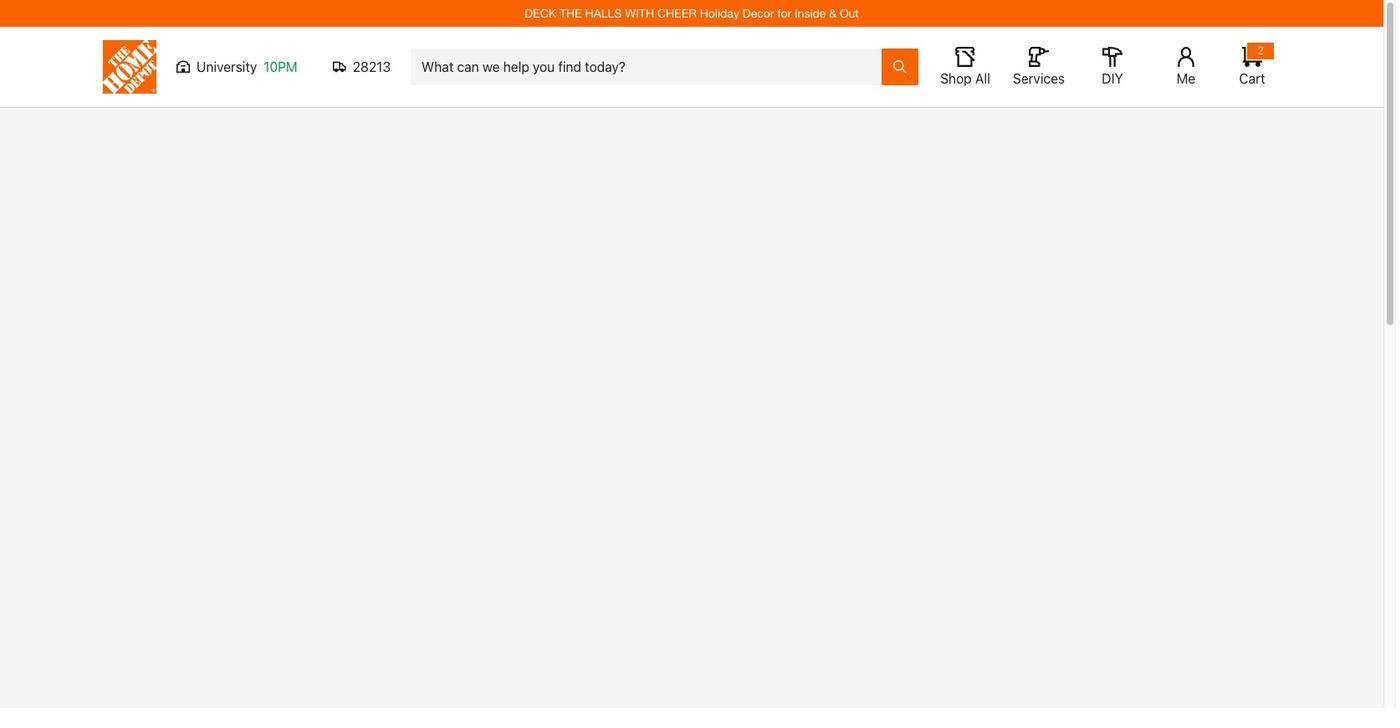 Task type: vqa. For each thing, say whether or not it's contained in the screenshot.
Spacious Farmhouse Laundry Room
no



Task type: describe. For each thing, give the bounding box(es) containing it.
me
[[1177, 71, 1196, 86]]

deck
[[525, 6, 557, 20]]

out
[[840, 6, 859, 20]]

decor
[[743, 6, 774, 20]]

10pm
[[264, 59, 298, 74]]

holiday
[[700, 6, 740, 20]]

inside
[[795, 6, 826, 20]]

services button
[[1013, 47, 1066, 87]]

shop all button
[[939, 47, 992, 87]]

deck the halls with cheer holiday decor for inside & out link
[[525, 6, 859, 20]]

28213 button
[[333, 59, 391, 75]]

&
[[829, 6, 837, 20]]



Task type: locate. For each thing, give the bounding box(es) containing it.
What can we help you find today? search field
[[422, 49, 881, 85]]

feedback link image
[[1361, 283, 1384, 373]]

shop
[[941, 71, 972, 86]]

all
[[976, 71, 991, 86]]

2
[[1258, 44, 1264, 57]]

28213
[[353, 59, 391, 74]]

me button
[[1160, 47, 1213, 87]]

cheer
[[658, 6, 697, 20]]

diy
[[1102, 71, 1124, 86]]

with
[[625, 6, 654, 20]]

cart
[[1240, 71, 1266, 86]]

the home depot logo image
[[103, 40, 156, 94]]

deck the halls with cheer holiday decor for inside & out
[[525, 6, 859, 20]]

shop all
[[941, 71, 991, 86]]

services
[[1013, 71, 1065, 86]]

the
[[560, 6, 582, 20]]

cart 2
[[1240, 44, 1266, 86]]

university 10pm
[[197, 59, 298, 74]]

halls
[[585, 6, 622, 20]]

university
[[197, 59, 257, 74]]

diy button
[[1086, 47, 1140, 87]]

for
[[778, 6, 792, 20]]



